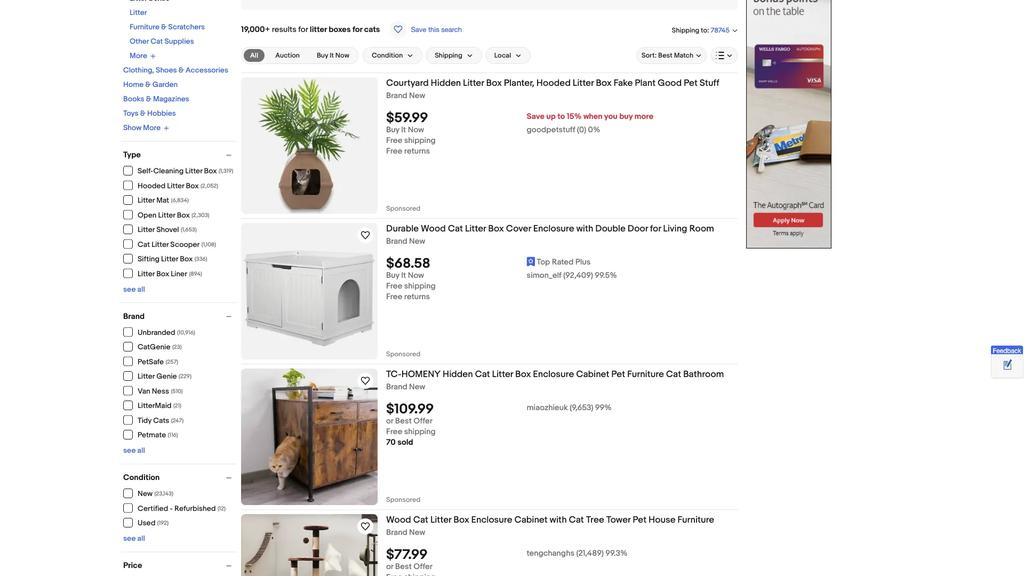 Task type: locate. For each thing, give the bounding box(es) containing it.
condition for the bottommost condition dropdown button
[[123, 473, 160, 483]]

see all down sifting
[[123, 285, 145, 294]]

(10,916)
[[177, 329, 195, 336]]

for right door
[[650, 223, 661, 234]]

with
[[576, 223, 593, 234], [550, 514, 567, 526]]

0 vertical spatial shipping
[[404, 136, 436, 145]]

$109.99
[[386, 401, 434, 418]]

offer for miaozhieuk (9,653) 99% or best offer free shipping 70 sold
[[414, 417, 433, 426]]

more down toys & hobbies link
[[143, 124, 161, 133]]

listing options selector. list view selected. image
[[716, 51, 733, 60]]

courtyard
[[386, 77, 429, 89]]

condition
[[372, 51, 403, 60], [123, 473, 160, 483]]

0 vertical spatial to
[[701, 26, 707, 34]]

littermaid
[[138, 401, 172, 411]]

all for condition
[[137, 534, 145, 543]]

for left litter
[[298, 25, 308, 34]]

durable wood cat litter box cover enclosure with double door for living room heading
[[386, 223, 714, 234]]

books & magazines link
[[123, 95, 189, 104]]

3 see from the top
[[123, 534, 136, 543]]

1 or from the top
[[386, 417, 393, 426]]

0 horizontal spatial furniture
[[130, 23, 160, 32]]

shipping for shipping to : 78745
[[672, 26, 700, 34]]

tree
[[586, 514, 604, 526]]

1 offer from the top
[[414, 417, 433, 426]]

shipping inside shipping to : 78745
[[672, 26, 700, 34]]

see all for type
[[123, 285, 145, 294]]

save for this
[[411, 25, 426, 33]]

pet inside wood cat litter box enclosure cabinet with cat tree tower pet house furniture brand new
[[633, 514, 647, 526]]

1 horizontal spatial pet
[[633, 514, 647, 526]]

1 vertical spatial now
[[408, 125, 424, 135]]

0 vertical spatial cabinet
[[576, 369, 610, 380]]

shipping left :
[[672, 26, 700, 34]]

cabinet inside wood cat litter box enclosure cabinet with cat tree tower pet house furniture brand new
[[515, 514, 548, 526]]

new inside courtyard hidden litter box planter, hooded litter box fake plant good pet stuff brand new
[[409, 91, 425, 101]]

or inside "tengchanghs (21,489) 99.3% or best offer"
[[386, 562, 393, 572]]

hidden inside courtyard hidden litter box planter, hooded litter box fake plant good pet stuff brand new
[[431, 77, 461, 89]]

see all down petmate
[[123, 446, 145, 455]]

1 vertical spatial hidden
[[443, 369, 473, 380]]

cleaning
[[153, 167, 184, 176]]

0 horizontal spatial buy it now
[[317, 51, 349, 60]]

5 free from the top
[[386, 427, 402, 437]]

catgenie
[[138, 343, 170, 352]]

hooded litter box (2,052)
[[138, 181, 218, 190]]

hidden inside tc-homeny hidden cat litter box enclosure cabinet pet furniture cat bathroom brand new
[[443, 369, 473, 380]]

1 vertical spatial see all button
[[123, 446, 145, 455]]

with left double
[[576, 223, 593, 234]]

1 horizontal spatial save
[[527, 112, 545, 121]]

shipping up sold on the bottom of the page
[[404, 427, 436, 437]]

1 horizontal spatial to
[[701, 26, 707, 34]]

1 see all from the top
[[123, 285, 145, 294]]

cabinet up tengchanghs
[[515, 514, 548, 526]]

(257)
[[166, 359, 178, 365]]

hooded up up
[[537, 77, 571, 89]]

brand inside durable wood cat litter box cover enclosure with double door for living room brand new
[[386, 237, 407, 246]]

2 vertical spatial furniture
[[678, 514, 714, 526]]

1 vertical spatial offer
[[414, 562, 433, 572]]

shipping down $59.99 at the left
[[404, 136, 436, 145]]

open
[[138, 211, 157, 220]]

offer inside "tengchanghs (21,489) 99.3% or best offer"
[[414, 562, 433, 572]]

0 horizontal spatial shipping
[[435, 51, 462, 60]]

litter
[[130, 8, 147, 17], [463, 77, 484, 89], [573, 77, 594, 89], [185, 167, 202, 176], [167, 181, 184, 190], [138, 196, 155, 205], [158, 211, 175, 220], [465, 223, 486, 234], [138, 225, 155, 234], [152, 240, 169, 249], [161, 255, 178, 264], [138, 269, 155, 278], [492, 369, 513, 380], [138, 372, 155, 381], [430, 514, 452, 526]]

0 vertical spatial pet
[[684, 77, 698, 89]]

auction link
[[269, 49, 306, 62]]

0 horizontal spatial save
[[411, 25, 426, 33]]

2 offer from the top
[[414, 562, 433, 572]]

shipping for simon_elf (92,409) 99.5% free shipping free returns
[[404, 282, 436, 291]]

save inside button
[[411, 25, 426, 33]]

best
[[658, 51, 673, 60], [395, 417, 412, 426], [395, 562, 412, 572]]

shipping down search
[[435, 51, 462, 60]]

all down used
[[137, 534, 145, 543]]

2 see from the top
[[123, 446, 136, 455]]

brand inside courtyard hidden litter box planter, hooded litter box fake plant good pet stuff brand new
[[386, 91, 407, 101]]

1 returns from the top
[[404, 147, 430, 156]]

99.5%
[[595, 271, 617, 280]]

cat inside litter furniture & scratchers other cat supplies
[[151, 37, 163, 46]]

hooded down self- at left top
[[138, 181, 166, 190]]

best inside the miaozhieuk (9,653) 99% or best offer free shipping 70 sold
[[395, 417, 412, 426]]

shipping inside dropdown button
[[435, 51, 462, 60]]

returns for simon_elf (92,409) 99.5% free shipping free returns
[[404, 292, 430, 302]]

1 vertical spatial cabinet
[[515, 514, 548, 526]]

2 vertical spatial all
[[137, 534, 145, 543]]

1 vertical spatial shipping
[[404, 282, 436, 291]]

litter mat (6,834)
[[138, 196, 189, 205]]

0 vertical spatial condition
[[372, 51, 403, 60]]

new
[[409, 91, 425, 101], [409, 237, 425, 246], [409, 382, 425, 392], [138, 489, 153, 499], [409, 528, 425, 538]]

1 horizontal spatial condition button
[[363, 47, 423, 64]]

hooded inside courtyard hidden litter box planter, hooded litter box fake plant good pet stuff brand new
[[537, 77, 571, 89]]

buy down courtyard
[[386, 125, 400, 135]]

1 vertical spatial see
[[123, 446, 136, 455]]

buy
[[317, 51, 328, 60], [386, 125, 400, 135], [386, 271, 400, 280]]

match
[[674, 51, 694, 60]]

furniture
[[130, 23, 160, 32], [627, 369, 664, 380], [678, 514, 714, 526]]

brand down courtyard
[[386, 91, 407, 101]]

0 vertical spatial or
[[386, 417, 393, 426]]

offer inside the miaozhieuk (9,653) 99% or best offer free shipping 70 sold
[[414, 417, 433, 426]]

or inside the miaozhieuk (9,653) 99% or best offer free shipping 70 sold
[[386, 417, 393, 426]]

0 vertical spatial wood
[[421, 223, 446, 234]]

free
[[386, 136, 402, 145], [386, 147, 402, 156], [386, 282, 402, 291], [386, 292, 402, 302], [386, 427, 402, 437]]

furniture inside litter furniture & scratchers other cat supplies
[[130, 23, 160, 32]]

(192)
[[157, 520, 169, 527]]

condition button up (23,143)
[[123, 473, 236, 483]]

brand inside tc-homeny hidden cat litter box enclosure cabinet pet furniture cat bathroom brand new
[[386, 382, 407, 392]]

0 vertical spatial best
[[658, 51, 673, 60]]

(116)
[[168, 432, 178, 439]]

shipping down $68.58
[[404, 282, 436, 291]]

see all button down petmate
[[123, 446, 145, 455]]

all down sifting
[[137, 285, 145, 294]]

(1,653)
[[181, 226, 197, 233]]

supplies
[[165, 37, 194, 46]]

litter inside tc-homeny hidden cat litter box enclosure cabinet pet furniture cat bathroom brand new
[[492, 369, 513, 380]]

0 vertical spatial shipping
[[672, 26, 700, 34]]

0 vertical spatial furniture
[[130, 23, 160, 32]]

0 vertical spatial hidden
[[431, 77, 461, 89]]

0 vertical spatial see all
[[123, 285, 145, 294]]

home
[[123, 80, 144, 89]]

buy down durable
[[386, 271, 400, 280]]

(21)
[[173, 403, 181, 409]]

to right up
[[558, 112, 565, 121]]

see all button down used
[[123, 534, 145, 543]]

2 shipping from the top
[[404, 282, 436, 291]]

cabinet up 99%
[[576, 369, 610, 380]]

0 vertical spatial enclosure
[[533, 223, 574, 234]]

0 vertical spatial all
[[137, 285, 145, 294]]

more button
[[130, 51, 156, 61]]

save left up
[[527, 112, 545, 121]]

brand
[[386, 91, 407, 101], [386, 237, 407, 246], [123, 312, 145, 321], [386, 382, 407, 392], [386, 528, 407, 538]]

scratchers
[[168, 23, 205, 32]]

now down courtyard
[[408, 125, 424, 135]]

new down homeny
[[409, 382, 425, 392]]

1 vertical spatial buy
[[386, 125, 400, 135]]

search
[[441, 25, 462, 33]]

pet left stuff
[[684, 77, 698, 89]]

or for tengchanghs (21,489) 99.3% or best offer
[[386, 562, 393, 572]]

0 horizontal spatial wood
[[386, 514, 411, 526]]

accessories
[[186, 66, 228, 75]]

shipping inside "goodpetstuff (0) 0% free shipping free returns"
[[404, 136, 436, 145]]

0 vertical spatial see
[[123, 285, 136, 294]]

2 horizontal spatial for
[[650, 223, 661, 234]]

catgenie (23)
[[138, 343, 182, 352]]

cabinet
[[576, 369, 610, 380], [515, 514, 548, 526]]

wood
[[421, 223, 446, 234], [386, 514, 411, 526]]

wood right durable
[[421, 223, 446, 234]]

price button
[[123, 561, 236, 571]]

new inside tc-homeny hidden cat litter box enclosure cabinet pet furniture cat bathroom brand new
[[409, 382, 425, 392]]

litter shovel (1,653)
[[138, 225, 197, 234]]

cover
[[506, 223, 531, 234]]

0 vertical spatial now
[[335, 51, 349, 60]]

see all down used
[[123, 534, 145, 543]]

2 vertical spatial buy
[[386, 271, 400, 280]]

sort:
[[642, 51, 657, 60]]

returns inside simon_elf (92,409) 99.5% free shipping free returns
[[404, 292, 430, 302]]

buy it now down boxes
[[317, 51, 349, 60]]

furniture inside wood cat litter box enclosure cabinet with cat tree tower pet house furniture brand new
[[678, 514, 714, 526]]

0 vertical spatial returns
[[404, 147, 430, 156]]

tc-homeny hidden cat litter box enclosure cabinet pet furniture cat bathroom heading
[[386, 369, 724, 380]]

cat
[[151, 37, 163, 46], [448, 223, 463, 234], [138, 240, 150, 249], [475, 369, 490, 380], [666, 369, 681, 380], [413, 514, 428, 526], [569, 514, 584, 526]]

durable wood cat litter box cover enclosure with double door for living room link
[[386, 223, 738, 237]]

2 horizontal spatial pet
[[684, 77, 698, 89]]

now down boxes
[[335, 51, 349, 60]]

cats
[[364, 25, 380, 34]]

enclosure up miaozhieuk
[[533, 369, 574, 380]]

2 vertical spatial best
[[395, 562, 412, 572]]

-
[[170, 504, 173, 513]]

1 vertical spatial enclosure
[[533, 369, 574, 380]]

0 horizontal spatial condition
[[123, 473, 160, 483]]

1 vertical spatial hooded
[[138, 181, 166, 190]]

0 horizontal spatial pet
[[612, 369, 625, 380]]

miaozhieuk
[[527, 403, 568, 413]]

top rated plus image
[[527, 257, 535, 267]]

offer for tengchanghs (21,489) 99.3% or best offer
[[414, 562, 433, 572]]

19,000
[[241, 25, 265, 34]]

shipping
[[672, 26, 700, 34], [435, 51, 462, 60]]

2 vertical spatial see all button
[[123, 534, 145, 543]]

1 all from the top
[[137, 285, 145, 294]]

best inside "tengchanghs (21,489) 99.3% or best offer"
[[395, 562, 412, 572]]

condition down 'cats'
[[372, 51, 403, 60]]

new down durable
[[409, 237, 425, 246]]

type button
[[123, 150, 236, 160]]

1 vertical spatial shipping
[[435, 51, 462, 60]]

tengchanghs
[[527, 549, 575, 558]]

feedback
[[993, 347, 1021, 354]]

more up the clothing,
[[130, 51, 147, 61]]

3 see all button from the top
[[123, 534, 145, 543]]

see for brand
[[123, 446, 136, 455]]

watch tc-homeny hidden cat litter box enclosure cabinet pet furniture cat bathroom image
[[359, 375, 372, 387]]

(23,143)
[[154, 491, 173, 497]]

with up tengchanghs
[[550, 514, 567, 526]]

see all button for brand
[[123, 446, 145, 455]]

save
[[411, 25, 426, 33], [527, 112, 545, 121]]

watch durable wood cat litter box cover enclosure with double door for living room image
[[359, 229, 372, 242]]

2 vertical spatial pet
[[633, 514, 647, 526]]

brand down tc-
[[386, 382, 407, 392]]

1 vertical spatial condition
[[123, 473, 160, 483]]

1 horizontal spatial with
[[576, 223, 593, 234]]

pet up 99%
[[612, 369, 625, 380]]

shipping inside simon_elf (92,409) 99.5% free shipping free returns
[[404, 282, 436, 291]]

0 horizontal spatial with
[[550, 514, 567, 526]]

2 vertical spatial it
[[401, 271, 406, 280]]

1 vertical spatial furniture
[[627, 369, 664, 380]]

hidden right homeny
[[443, 369, 473, 380]]

condition button up courtyard
[[363, 47, 423, 64]]

1 horizontal spatial wood
[[421, 223, 446, 234]]

toys & hobbies link
[[123, 109, 176, 118]]

more
[[130, 51, 147, 61], [143, 124, 161, 133]]

2 or from the top
[[386, 562, 393, 572]]

wood inside durable wood cat litter box cover enclosure with double door for living room brand new
[[421, 223, 446, 234]]

enclosure inside tc-homeny hidden cat litter box enclosure cabinet pet furniture cat bathroom brand new
[[533, 369, 574, 380]]

2 see all button from the top
[[123, 446, 145, 455]]

2 returns from the top
[[404, 292, 430, 302]]

0 horizontal spatial to
[[558, 112, 565, 121]]

0 vertical spatial with
[[576, 223, 593, 234]]

free inside the miaozhieuk (9,653) 99% or best offer free shipping 70 sold
[[386, 427, 402, 437]]

used (192)
[[138, 519, 169, 528]]

condition up new (23,143)
[[123, 473, 160, 483]]

see all button down sifting
[[123, 285, 145, 294]]

0 vertical spatial it
[[330, 51, 334, 60]]

save inside save up to 15% when you buy more buy it now
[[527, 112, 545, 121]]

0 vertical spatial hooded
[[537, 77, 571, 89]]

0 vertical spatial save
[[411, 25, 426, 33]]

2 all from the top
[[137, 446, 145, 455]]

box inside wood cat litter box enclosure cabinet with cat tree tower pet house furniture brand new
[[454, 514, 469, 526]]

to inside shipping to : 78745
[[701, 26, 707, 34]]

brand up $77.99
[[386, 528, 407, 538]]

hidden
[[431, 77, 461, 89], [443, 369, 473, 380]]

1 horizontal spatial for
[[353, 25, 362, 34]]

condition for the topmost condition dropdown button
[[372, 51, 403, 60]]

it down courtyard
[[401, 125, 406, 135]]

now down durable
[[408, 271, 424, 280]]

1 horizontal spatial cabinet
[[576, 369, 610, 380]]

0 vertical spatial condition button
[[363, 47, 423, 64]]

planter,
[[504, 77, 534, 89]]

(1,108)
[[202, 241, 216, 248]]

1 see from the top
[[123, 285, 136, 294]]

0 vertical spatial buy
[[317, 51, 328, 60]]

0 vertical spatial see all button
[[123, 285, 145, 294]]

2 horizontal spatial furniture
[[678, 514, 714, 526]]

(336)
[[195, 256, 207, 263]]

condition inside dropdown button
[[372, 51, 403, 60]]

shipping
[[404, 136, 436, 145], [404, 282, 436, 291], [404, 427, 436, 437]]

clothing,
[[123, 66, 154, 75]]

good
[[658, 77, 682, 89]]

with inside wood cat litter box enclosure cabinet with cat tree tower pet house furniture brand new
[[550, 514, 567, 526]]

shipping to : 78745
[[672, 26, 730, 35]]

& right home
[[145, 80, 151, 89]]

new up $77.99
[[409, 528, 425, 538]]

for left 'cats'
[[353, 25, 362, 34]]

1 vertical spatial all
[[137, 446, 145, 455]]

1 horizontal spatial shipping
[[672, 26, 700, 34]]

$59.99
[[386, 110, 428, 127]]

brand down durable
[[386, 237, 407, 246]]

2 vertical spatial see all
[[123, 534, 145, 543]]

returns down $68.58
[[404, 292, 430, 302]]

pet right "tower"
[[633, 514, 647, 526]]

shipping inside the miaozhieuk (9,653) 99% or best offer free shipping 70 sold
[[404, 427, 436, 437]]

when
[[584, 112, 603, 121]]

(9,653)
[[570, 403, 594, 413]]

3 see all from the top
[[123, 534, 145, 543]]

box
[[486, 77, 502, 89], [596, 77, 612, 89], [204, 167, 217, 176], [186, 181, 199, 190], [177, 211, 190, 220], [488, 223, 504, 234], [180, 255, 193, 264], [156, 269, 169, 278], [515, 369, 531, 380], [454, 514, 469, 526]]

1 vertical spatial see all
[[123, 446, 145, 455]]

1 horizontal spatial condition
[[372, 51, 403, 60]]

courtyard hidden litter box planter, hooded litter box fake plant good pet stuff image
[[243, 77, 376, 214]]

wood cat litter box enclosure cabinet with cat tree tower pet house furniture heading
[[386, 514, 714, 526]]

enclosure up "tengchanghs (21,489) 99.3% or best offer" in the bottom of the page
[[471, 514, 512, 526]]

litter inside durable wood cat litter box cover enclosure with double door for living room brand new
[[465, 223, 486, 234]]

all for type
[[137, 285, 145, 294]]

tengchanghs (21,489) 99.3% or best offer
[[386, 549, 628, 572]]

now inside save up to 15% when you buy more buy it now
[[408, 125, 424, 135]]

plant
[[635, 77, 656, 89]]

1 vertical spatial to
[[558, 112, 565, 121]]

unbranded
[[138, 328, 175, 337]]

buy inside save up to 15% when you buy more buy it now
[[386, 125, 400, 135]]

0 horizontal spatial for
[[298, 25, 308, 34]]

3 free from the top
[[386, 282, 402, 291]]

& up other cat supplies link
[[161, 23, 167, 32]]

2 see all from the top
[[123, 446, 145, 455]]

returns inside "goodpetstuff (0) 0% free shipping free returns"
[[404, 147, 430, 156]]

all down petmate
[[137, 446, 145, 455]]

1 vertical spatial or
[[386, 562, 393, 572]]

new for $77.99
[[409, 528, 425, 538]]

books
[[123, 95, 144, 104]]

1 shipping from the top
[[404, 136, 436, 145]]

1 vertical spatial buy it now
[[386, 271, 424, 280]]

save left this
[[411, 25, 426, 33]]

see for condition
[[123, 534, 136, 543]]

pet inside courtyard hidden litter box planter, hooded litter box fake plant good pet stuff brand new
[[684, 77, 698, 89]]

new inside wood cat litter box enclosure cabinet with cat tree tower pet house furniture brand new
[[409, 528, 425, 538]]

1 vertical spatial save
[[527, 112, 545, 121]]

tc-homeny hidden cat litter box enclosure cabinet pet furniture cat bathroom image
[[241, 369, 378, 505]]

new inside durable wood cat litter box cover enclosure with double door for living room brand new
[[409, 237, 425, 246]]

enclosure inside durable wood cat litter box cover enclosure with double door for living room brand new
[[533, 223, 574, 234]]

1 vertical spatial it
[[401, 125, 406, 135]]

sold
[[398, 438, 413, 447]]

it down boxes
[[330, 51, 334, 60]]

buy it now down durable
[[386, 271, 424, 280]]

1 see all button from the top
[[123, 285, 145, 294]]

enclosure for $68.58
[[533, 223, 574, 234]]

to inside save up to 15% when you buy more buy it now
[[558, 112, 565, 121]]

0 horizontal spatial condition button
[[123, 473, 236, 483]]

brand inside wood cat litter box enclosure cabinet with cat tree tower pet house furniture brand new
[[386, 528, 407, 538]]

78745
[[711, 26, 730, 35]]

enclosure up 'rated' at the top of page
[[533, 223, 574, 234]]

petmate (116)
[[138, 431, 178, 440]]

1 vertical spatial pet
[[612, 369, 625, 380]]

durable wood cat litter box cover enclosure with double door for living room image
[[241, 223, 378, 360]]

3 shipping from the top
[[404, 427, 436, 437]]

buy down litter
[[317, 51, 328, 60]]

show more button
[[123, 124, 169, 133]]

it down durable
[[401, 271, 406, 280]]

buy
[[619, 112, 633, 121]]

2 vertical spatial shipping
[[404, 427, 436, 437]]

1 horizontal spatial furniture
[[627, 369, 664, 380]]

0 vertical spatial offer
[[414, 417, 433, 426]]

1 horizontal spatial hooded
[[537, 77, 571, 89]]

2 vertical spatial see
[[123, 534, 136, 543]]

4 free from the top
[[386, 292, 402, 302]]

returns down $59.99 at the left
[[404, 147, 430, 156]]

wood cat litter box enclosure cabinet with cat tree tower pet house furniture image
[[241, 514, 378, 576]]

1 vertical spatial with
[[550, 514, 567, 526]]

to left 78745
[[701, 26, 707, 34]]

hidden down "shipping" dropdown button at left
[[431, 77, 461, 89]]

1 vertical spatial wood
[[386, 514, 411, 526]]

2 vertical spatial enclosure
[[471, 514, 512, 526]]

enclosure
[[533, 223, 574, 234], [533, 369, 574, 380], [471, 514, 512, 526]]

3 all from the top
[[137, 534, 145, 543]]

0 horizontal spatial cabinet
[[515, 514, 548, 526]]

1 vertical spatial best
[[395, 417, 412, 426]]

new for $68.58
[[409, 237, 425, 246]]

this
[[428, 25, 439, 33]]

1 vertical spatial returns
[[404, 292, 430, 302]]

refurbished
[[174, 504, 216, 513]]

wood cat litter box enclosure cabinet with cat tree tower pet house furniture link
[[386, 514, 738, 528]]

petsafe (257)
[[138, 357, 178, 367]]

(510)
[[171, 388, 183, 395]]

wood right watch wood cat litter box enclosure cabinet with cat tree tower pet house furniture image
[[386, 514, 411, 526]]

new down courtyard
[[409, 91, 425, 101]]

it inside save up to 15% when you buy more buy it now
[[401, 125, 406, 135]]



Task type: describe. For each thing, give the bounding box(es) containing it.
(0)
[[577, 125, 586, 135]]

pet inside tc-homeny hidden cat litter box enclosure cabinet pet furniture cat bathroom brand new
[[612, 369, 625, 380]]

1 vertical spatial condition button
[[123, 473, 236, 483]]

$77.99
[[386, 547, 428, 563]]

brand button
[[123, 312, 236, 321]]

save this search
[[411, 25, 462, 33]]

sort: best match button
[[637, 47, 707, 64]]

simon_elf
[[527, 271, 562, 280]]

& right shoes
[[179, 66, 184, 75]]

99%
[[595, 403, 612, 413]]

top rated plus
[[537, 258, 591, 267]]

clothing, shoes & accessories link
[[123, 66, 228, 75]]

tidy cats (247)
[[138, 416, 184, 425]]

van
[[138, 387, 150, 396]]

litter box liner (894)
[[138, 269, 202, 278]]

ness
[[152, 387, 169, 396]]

(23)
[[172, 344, 182, 351]]

goodpetstuff (0) 0% free shipping free returns
[[386, 125, 600, 156]]

durable
[[386, 223, 419, 234]]

brand up unbranded
[[123, 312, 145, 321]]

watch wood cat litter box enclosure cabinet with cat tree tower pet house furniture image
[[359, 520, 372, 533]]

& up toys & hobbies link
[[146, 95, 151, 104]]

0%
[[588, 125, 600, 135]]

(21,489)
[[576, 549, 604, 558]]

van ness (510)
[[138, 387, 183, 396]]

enclosure inside wood cat litter box enclosure cabinet with cat tree tower pet house furniture brand new
[[471, 514, 512, 526]]

all for brand
[[137, 446, 145, 455]]

(229)
[[179, 373, 192, 380]]

bathroom
[[683, 369, 724, 380]]

furniture inside tc-homeny hidden cat litter box enclosure cabinet pet furniture cat bathroom brand new
[[627, 369, 664, 380]]

up
[[546, 112, 556, 121]]

price
[[123, 561, 142, 571]]

0 vertical spatial buy it now
[[317, 51, 349, 60]]

:
[[707, 26, 709, 34]]

shipping for goodpetstuff (0) 0% free shipping free returns
[[404, 136, 436, 145]]

shipping for shipping
[[435, 51, 462, 60]]

(92,409)
[[563, 271, 593, 280]]

see all button for type
[[123, 285, 145, 294]]

$68.58
[[386, 256, 430, 272]]

open litter box (2,303)
[[138, 211, 210, 220]]

best for miaozhieuk (9,653) 99% or best offer free shipping 70 sold
[[395, 417, 412, 426]]

litter link
[[130, 8, 147, 17]]

used
[[138, 519, 155, 528]]

best inside dropdown button
[[658, 51, 673, 60]]

sifting litter box (336)
[[138, 255, 207, 264]]

enclosure for $109.99
[[533, 369, 574, 380]]

save for up
[[527, 112, 545, 121]]

litter inside litter furniture & scratchers other cat supplies
[[130, 8, 147, 17]]

0 vertical spatial more
[[130, 51, 147, 61]]

& inside litter furniture & scratchers other cat supplies
[[161, 23, 167, 32]]

advertisement region
[[746, 0, 832, 249]]

courtyard hidden litter box planter, hooded litter box fake plant good pet stuff heading
[[386, 77, 720, 89]]

tc-
[[386, 369, 402, 380]]

2 free from the top
[[386, 147, 402, 156]]

self-cleaning litter box (1,319)
[[138, 167, 233, 176]]

goodpetstuff
[[527, 125, 575, 135]]

other
[[130, 37, 149, 46]]

fake
[[614, 77, 633, 89]]

(247)
[[171, 417, 184, 424]]

All selected text field
[[250, 51, 258, 60]]

box inside durable wood cat litter box cover enclosure with double door for living room brand new
[[488, 223, 504, 234]]

save up to 15% when you buy more buy it now
[[386, 112, 654, 135]]

(2,052)
[[201, 182, 218, 189]]

19,000 + results for litter boxes for cats
[[241, 25, 380, 34]]

home & garden link
[[123, 80, 178, 89]]

shipping button
[[426, 47, 482, 64]]

certified - refurbished (12)
[[138, 504, 226, 513]]

cat inside durable wood cat litter box cover enclosure with double door for living room brand new
[[448, 223, 463, 234]]

show
[[123, 124, 141, 133]]

see for type
[[123, 285, 136, 294]]

miaozhieuk (9,653) 99% or best offer free shipping 70 sold
[[386, 403, 612, 447]]

(2,303)
[[192, 212, 210, 219]]

save this search button
[[386, 20, 465, 38]]

best for tengchanghs (21,489) 99.3% or best offer
[[395, 562, 412, 572]]

with inside durable wood cat litter box cover enclosure with double door for living room brand new
[[576, 223, 593, 234]]

box inside tc-homeny hidden cat litter box enclosure cabinet pet furniture cat bathroom brand new
[[515, 369, 531, 380]]

sifting
[[138, 255, 160, 264]]

petsafe
[[138, 357, 164, 367]]

cabinet inside tc-homeny hidden cat litter box enclosure cabinet pet furniture cat bathroom brand new
[[576, 369, 610, 380]]

top
[[537, 258, 550, 267]]

liner
[[171, 269, 187, 278]]

1 vertical spatial more
[[143, 124, 161, 133]]

tower
[[607, 514, 631, 526]]

sort: best match
[[642, 51, 694, 60]]

you
[[604, 112, 618, 121]]

for inside durable wood cat litter box cover enclosure with double door for living room brand new
[[650, 223, 661, 234]]

1 horizontal spatial buy it now
[[386, 271, 424, 280]]

litter inside wood cat litter box enclosure cabinet with cat tree tower pet house furniture brand new
[[430, 514, 452, 526]]

new for $59.99
[[409, 91, 425, 101]]

cats
[[153, 416, 169, 425]]

returns for goodpetstuff (0) 0% free shipping free returns
[[404, 147, 430, 156]]

see all for brand
[[123, 446, 145, 455]]

house
[[649, 514, 676, 526]]

or for miaozhieuk (9,653) 99% or best offer free shipping 70 sold
[[386, 417, 393, 426]]

mat
[[156, 196, 169, 205]]

see all button for condition
[[123, 534, 145, 543]]

toys
[[123, 109, 139, 118]]

double
[[596, 223, 626, 234]]

& right toys at the top of page
[[140, 109, 146, 118]]

genie
[[156, 372, 177, 381]]

wood inside wood cat litter box enclosure cabinet with cat tree tower pet house furniture brand new
[[386, 514, 411, 526]]

all
[[250, 51, 258, 59]]

garden
[[152, 80, 178, 89]]

brand for $68.58
[[386, 237, 407, 246]]

type
[[123, 150, 141, 160]]

0 horizontal spatial hooded
[[138, 181, 166, 190]]

tidy
[[138, 416, 152, 425]]

shoes
[[156, 66, 177, 75]]

boxes
[[329, 25, 351, 34]]

courtyard hidden litter box planter, hooded litter box fake plant good pet stuff brand new
[[386, 77, 720, 101]]

auction
[[275, 51, 300, 60]]

1 free from the top
[[386, 136, 402, 145]]

brand for $59.99
[[386, 91, 407, 101]]

2 vertical spatial now
[[408, 271, 424, 280]]

certified
[[138, 504, 168, 513]]

litter
[[310, 25, 327, 34]]

brand for $77.99
[[386, 528, 407, 538]]

see all for condition
[[123, 534, 145, 543]]

new (23,143)
[[138, 489, 173, 499]]

new up certified
[[138, 489, 153, 499]]

buy it now link
[[310, 49, 356, 62]]

local
[[494, 51, 511, 60]]

(894)
[[189, 270, 202, 277]]



Task type: vqa. For each thing, say whether or not it's contained in the screenshot.
Submit
no



